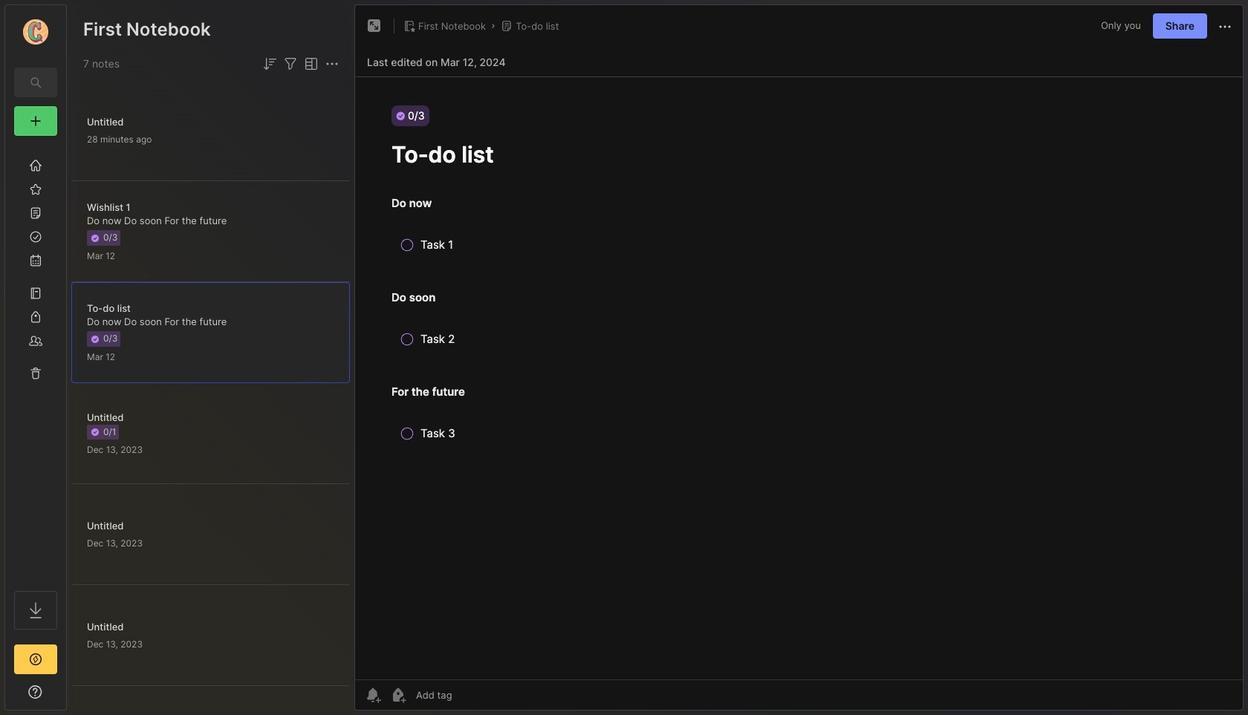 Task type: describe. For each thing, give the bounding box(es) containing it.
upgrade image
[[27, 651, 45, 669]]

home image
[[28, 158, 43, 173]]

add tag image
[[389, 687, 407, 704]]

more actions field inside note window element
[[1217, 16, 1234, 36]]

Note Editor text field
[[355, 77, 1243, 680]]

0 horizontal spatial more actions field
[[323, 55, 341, 73]]

add filters image
[[282, 55, 299, 73]]

edit search image
[[27, 74, 45, 91]]

more actions image for "more actions" field within the note window element
[[1217, 18, 1234, 36]]

add a reminder image
[[364, 687, 382, 704]]

expand note image
[[366, 17, 383, 35]]



Task type: vqa. For each thing, say whether or not it's contained in the screenshot.
1st Nov 14 from the top
no



Task type: locate. For each thing, give the bounding box(es) containing it.
account image
[[23, 19, 48, 45]]

more actions image
[[1217, 18, 1234, 36], [323, 55, 341, 73]]

tree
[[5, 145, 66, 578]]

1 vertical spatial more actions image
[[323, 55, 341, 73]]

1 horizontal spatial more actions image
[[1217, 18, 1234, 36]]

main element
[[0, 0, 71, 716]]

1 vertical spatial more actions field
[[323, 55, 341, 73]]

Add tag field
[[415, 689, 527, 702]]

More actions field
[[1217, 16, 1234, 36], [323, 55, 341, 73]]

tree inside 'main' element
[[5, 145, 66, 578]]

more actions image for the left "more actions" field
[[323, 55, 341, 73]]

0 vertical spatial more actions field
[[1217, 16, 1234, 36]]

note window element
[[354, 4, 1244, 715]]

Sort options field
[[261, 55, 279, 73]]

click to expand image
[[65, 688, 76, 706]]

0 vertical spatial more actions image
[[1217, 18, 1234, 36]]

more actions image inside note window element
[[1217, 18, 1234, 36]]

WHAT'S NEW field
[[5, 681, 66, 704]]

View options field
[[299, 55, 320, 73]]

0 horizontal spatial more actions image
[[323, 55, 341, 73]]

Add filters field
[[282, 55, 299, 73]]

1 horizontal spatial more actions field
[[1217, 16, 1234, 36]]

Account field
[[5, 17, 66, 47]]



